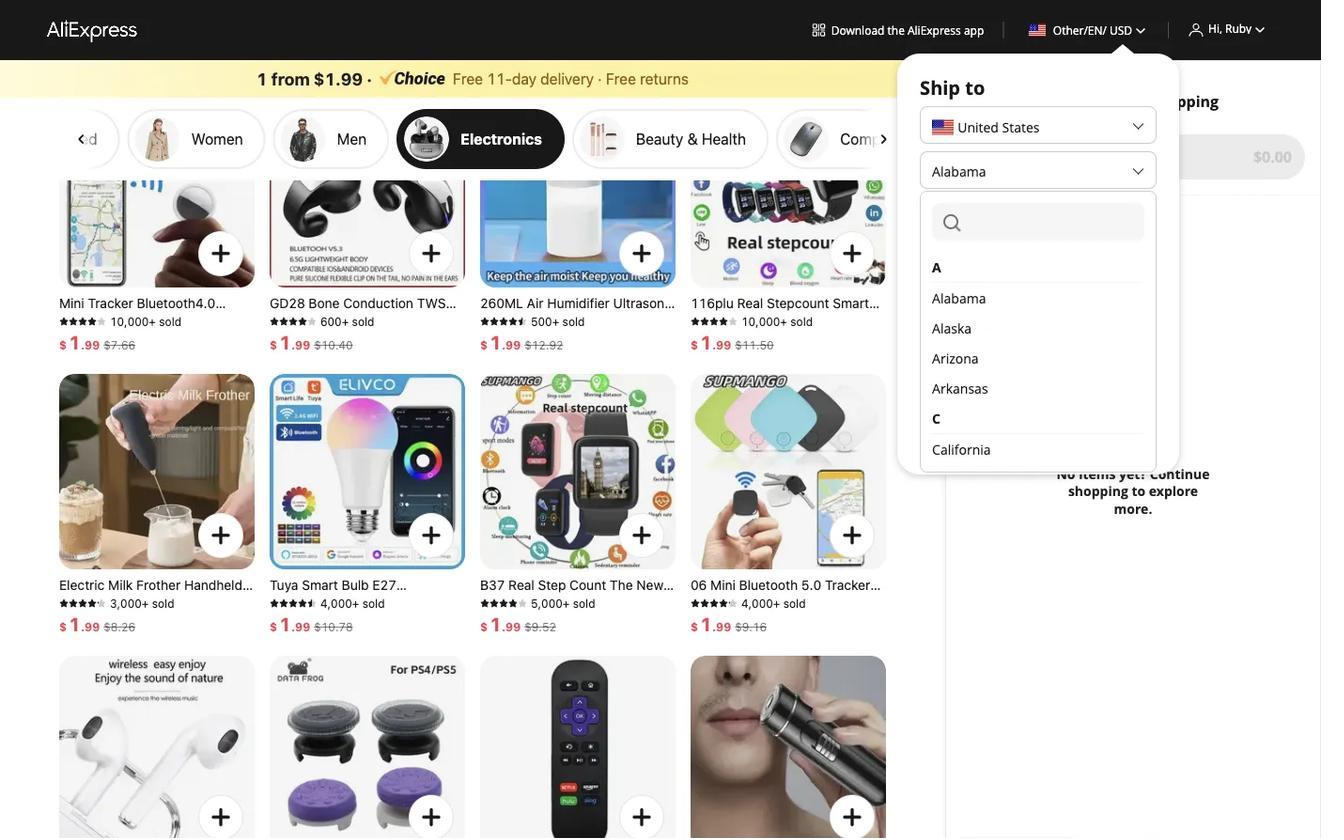 Task type: describe. For each thing, give the bounding box(es) containing it.
arkansas
[[933, 379, 989, 397]]

0
[[980, 147, 989, 167]]

free
[[1121, 91, 1152, 111]]

$ 1 . 9 9 $10.78
[[270, 613, 353, 635]]

fully
[[611, 628, 639, 644]]

alexa
[[270, 645, 303, 661]]

tracker inside mini tracker bluetooth4.0 smart locator smart anti lost device locator mobile keys pet kids finder for apple
[[88, 296, 133, 311]]

240v
[[417, 612, 450, 627]]

600+ sold
[[321, 315, 375, 328]]

1 5- from the top
[[10, 30, 26, 48]]

gd28
[[270, 296, 305, 311]]

pet inside 06 mini bluetooth 5.0 tracker antilost device round pet kids bag wallet tracking smart finder locator
[[832, 595, 852, 610]]

)
[[1000, 373, 1004, 391]]

ship
[[920, 74, 961, 100]]

checkout
[[1094, 147, 1164, 167]]

1 for mini tracker bluetooth4.0 smart locator smart anti lost device locator mobile keys pet kids finder for apple
[[69, 331, 81, 353]]

$11.50
[[735, 338, 774, 352]]

humidifier
[[547, 296, 610, 311]]

1 horizontal spatial ·
[[598, 70, 602, 88]]

bluetooth inside 06 mini bluetooth 5.0 tracker antilost device round pet kids bag wallet tracking smart finder locator
[[739, 578, 798, 593]]

$ for b37 real step count the new rechargeable smart watch men and women fitness watch phone connection is fully compati
[[480, 620, 488, 634]]

watch down 116plu
[[691, 313, 729, 328]]

2 rated from the top
[[58, 130, 97, 148]]

led inside 260ml air humidifier ultrasonic mini aromatherapy diffuser portable sprayer usb essential oil atomizer led lamp for home car
[[558, 346, 582, 362]]

suitable
[[798, 346, 847, 362]]

is
[[596, 628, 607, 644]]

mixer
[[59, 595, 92, 610]]

electric
[[59, 578, 105, 593]]

0 vertical spatial 3
[[1083, 91, 1092, 111]]

phone
[[480, 628, 519, 644]]

a
[[933, 258, 942, 276]]

4,000+ sold for bluetooth
[[742, 597, 806, 610]]

$ 1 . 9 9 $7.66
[[59, 331, 135, 353]]

1 for 260ml air humidifier ultrasonic mini aromatherapy diffuser portable sprayer usb essential oil atomizer led lamp for home car
[[490, 331, 502, 353]]

0 vertical spatial for
[[1096, 91, 1118, 111]]

$9.16
[[735, 620, 767, 634]]

usd
[[1110, 22, 1133, 38]]

bluetooth4.0
[[137, 296, 216, 311]]

tracking
[[759, 612, 811, 627]]

0 vertical spatial locator
[[99, 313, 145, 328]]

home inside tuya smart bulb e27 wifi/bluetooth dimmable led light bulb rgbcw 100-240v smart life app control support alexa google home
[[353, 645, 389, 661]]

4,000+ sold for bulb
[[321, 597, 385, 610]]

for up "suitable"
[[843, 329, 863, 345]]

. for 06
[[713, 620, 716, 634]]

sold for step
[[573, 597, 596, 610]]

men inside 116plu real stepcount smart watch multi function step connected smart watch for men and women suitable for and android
[[691, 346, 717, 362]]

light
[[270, 612, 300, 627]]

ship to
[[920, 74, 985, 100]]

and inside b37 real step count the new rechargeable smart watch men and women fitness watch phone connection is fully compati
[[480, 612, 505, 627]]

watch up "suitable"
[[801, 329, 839, 345]]

$ for mini tracker bluetooth4.0 smart locator smart anti lost device locator mobile keys pet kids finder for apple
[[59, 338, 67, 352]]

yet?
[[1120, 466, 1147, 483]]

smart up wifi/bluetooth
[[302, 578, 338, 593]]

more.
[[1115, 500, 1153, 518]]

portable inside "electric milk frother handheld mixer coffee foamer egg beater cappuccino stirrer mini portable blenders home kitchen whisk tool"
[[59, 628, 110, 644]]

lost
[[216, 313, 242, 328]]

. for 116plu
[[713, 338, 716, 352]]

116plu
[[691, 296, 734, 311]]

1 computer from the top
[[840, 30, 908, 48]]

1 vertical spatial bulb
[[304, 612, 331, 627]]

step inside 116plu real stepcount smart watch multi function step connected smart watch for men and women suitable for and android
[[823, 313, 851, 328]]

06 mini bluetooth 5.0 tracker antilost device round pet kids bag wallet tracking smart finder locator
[[691, 578, 882, 644]]

4,000+ for bulb
[[321, 597, 359, 610]]

home inside "electric milk frother handheld mixer coffee foamer egg beater cappuccino stirrer mini portable blenders home kitchen whisk tool"
[[171, 628, 207, 644]]

round
[[789, 595, 828, 610]]

real for 116plu
[[738, 296, 764, 311]]

/
[[1103, 22, 1107, 38]]

$0.00
[[1254, 147, 1293, 167]]

1 for 06 mini bluetooth 5.0 tracker antilost device round pet kids bag wallet tracking smart finder locator
[[700, 613, 713, 635]]

11-
[[487, 70, 512, 88]]

android
[[719, 363, 766, 379]]

free 11-day delivery · free returns
[[453, 70, 689, 88]]

mini inside 06 mini bluetooth 5.0 tracker antilost device round pet kids bag wallet tracking smart finder locator
[[711, 578, 736, 593]]

mic
[[436, 346, 458, 362]]

returns
[[640, 70, 689, 88]]

500+ sold
[[531, 315, 585, 328]]

pick
[[1048, 91, 1079, 111]]

anti
[[189, 313, 213, 328]]

$12.92
[[525, 338, 564, 352]]

2 office from the top
[[927, 130, 968, 148]]

1  from the top
[[73, 31, 90, 48]]

connection
[[522, 628, 592, 644]]

milk
[[108, 578, 133, 593]]

step inside b37 real step count the new rechargeable smart watch men and women fitness watch phone connection is fully compati
[[538, 578, 566, 593]]

wifi/bluetooth
[[270, 595, 359, 610]]

essential
[[615, 329, 669, 345]]

cappuccino
[[103, 612, 175, 627]]

finder for locator
[[691, 628, 729, 644]]

for inside mini tracker bluetooth4.0 smart locator smart anti lost device locator mobile keys pet kids finder for apple
[[131, 346, 151, 362]]

items
[[1079, 466, 1116, 483]]

bone
[[309, 296, 340, 311]]

2 5- from the top
[[10, 130, 26, 148]]

frother
[[136, 578, 181, 593]]

apple
[[154, 346, 189, 362]]

1 & from the top
[[912, 30, 923, 48]]

smart inside 06 mini bluetooth 5.0 tracker antilost device round pet kids bag wallet tracking smart finder locator
[[815, 612, 851, 627]]

en
[[1088, 22, 1103, 38]]

clip
[[270, 329, 293, 345]]

2 5-star rated from the top
[[10, 130, 97, 148]]

$ for 116plu real stepcount smart watch multi function step connected smart watch for men and women suitable for and android
[[691, 338, 699, 352]]

count
[[570, 578, 607, 593]]

$ 1 . 9 9 $10.40
[[270, 331, 353, 353]]

sports
[[270, 346, 310, 362]]

currency
[[920, 330, 1005, 356]]

2 free from the left
[[606, 70, 636, 88]]

2 star from the top
[[26, 130, 54, 148]]

. for 260ml
[[502, 338, 506, 352]]

smart up alexa
[[270, 628, 306, 644]]

new
[[637, 578, 664, 593]]

$1.99
[[314, 69, 363, 89]]

beauty & health
[[636, 130, 746, 148]]

the
[[610, 578, 633, 593]]

the
[[888, 22, 905, 38]]

conduction
[[343, 296, 414, 311]]

600+
[[321, 315, 349, 328]]

led inside tuya smart bulb e27 wifi/bluetooth dimmable led light bulb rgbcw 100-240v smart life app control support alexa google home
[[426, 595, 451, 610]]

1 computer & office from the top
[[840, 30, 968, 48]]

stepcount
[[767, 296, 830, 311]]

1  from the top
[[875, 31, 892, 48]]

116plu real stepcount smart watch multi function step connected smart watch for men and women suitable for and android
[[691, 296, 871, 379]]

5,000+
[[531, 597, 570, 610]]

1 office from the top
[[927, 30, 968, 48]]

hi,
[[1209, 20, 1223, 36]]

sold for frother
[[152, 597, 174, 610]]

watch down the
[[607, 595, 645, 610]]

1 vertical spatial and
[[691, 363, 715, 379]]

multi
[[733, 313, 763, 328]]

business
[[371, 329, 426, 345]]

continue
[[1150, 466, 1210, 483]]

. for mini
[[81, 338, 85, 352]]

2 horizontal spatial and
[[721, 346, 745, 362]]

1 vertical spatial 3
[[933, 207, 940, 225]]

. for tuya
[[291, 620, 295, 634]]

mini inside 260ml air humidifier ultrasonic mini aromatherapy diffuser portable sprayer usb essential oil atomizer led lamp for home car
[[480, 313, 506, 328]]

no
[[1057, 466, 1076, 483]]

pick 3 for free shipping
[[1048, 91, 1219, 111]]

sold for conduction
[[352, 315, 375, 328]]

1 from $1.99 ·
[[257, 69, 372, 89]]

mini inside mini tracker bluetooth4.0 smart locator smart anti lost device locator mobile keys pet kids finder for apple
[[59, 296, 84, 311]]

10,000+ sold for smart
[[110, 315, 182, 328]]

hi, ruby
[[1209, 20, 1252, 36]]

2 computer from the top
[[840, 130, 908, 148]]

sold for bluetooth
[[784, 597, 806, 610]]

save
[[1021, 423, 1056, 443]]

smart inside b37 real step count the new rechargeable smart watch men and women fitness watch phone connection is fully compati
[[567, 595, 603, 610]]

kids inside 06 mini bluetooth 5.0 tracker antilost device round pet kids bag wallet tracking smart finder locator
[[856, 595, 882, 610]]

500+
[[531, 315, 560, 328]]

0 vertical spatial bulb
[[342, 578, 369, 593]]

gd28 bone conduction tws headphones bluetooth v5.3 ear clip lightweight business sports game headset with mic noise reduction
[[270, 296, 464, 379]]

device inside mini tracker bluetooth4.0 smart locator smart anti lost device locator mobile keys pet kids finder for apple
[[59, 329, 101, 345]]

b37
[[480, 578, 505, 593]]

2  from the top
[[875, 130, 892, 148]]

day
[[512, 70, 537, 88]]



Task type: vqa. For each thing, say whether or not it's contained in the screenshot.
Caps
no



Task type: locate. For each thing, give the bounding box(es) containing it.
1 vertical spatial star
[[26, 130, 54, 148]]

1 4,000+ from the left
[[321, 597, 359, 610]]

0 vertical spatial real
[[738, 296, 764, 311]]

1 free from the left
[[453, 70, 483, 88]]

0 vertical spatial computer
[[840, 30, 908, 48]]

. inside $ 1 . 9 9 $8.26
[[81, 620, 85, 634]]

tws
[[417, 296, 446, 311]]

computer & office up the ship
[[840, 30, 968, 48]]

support
[[412, 628, 460, 644]]

0 horizontal spatial real
[[509, 578, 535, 593]]

5.0
[[802, 578, 822, 593]]

bluetooth up "tracking"
[[739, 578, 798, 593]]

mini inside "electric milk frother handheld mixer coffee foamer egg beater cappuccino stirrer mini portable blenders home kitchen whisk tool"
[[220, 612, 245, 627]]

1 vertical spatial for
[[623, 346, 640, 362]]

bulb up life
[[304, 612, 331, 627]]

sold down conduction
[[352, 315, 375, 328]]

aromatherapy
[[509, 313, 595, 328]]

sold
[[159, 315, 182, 328], [352, 315, 375, 328], [563, 315, 585, 328], [791, 315, 813, 328], [152, 597, 174, 610], [363, 597, 385, 610], [573, 597, 596, 610], [784, 597, 806, 610]]

1 for gd28 bone conduction tws headphones bluetooth v5.3 ear clip lightweight business sports game headset with mic noise reduction
[[279, 331, 291, 353]]

function
[[766, 313, 819, 328]]

1 vertical spatial men
[[691, 346, 717, 362]]

to left explore
[[1132, 483, 1146, 500]]

0 horizontal spatial device
[[59, 329, 101, 345]]

1 horizontal spatial device
[[744, 595, 786, 610]]

compati
[[480, 645, 531, 661]]

4,000+ sold up the "rgbcw"
[[321, 597, 385, 610]]

men down connected
[[691, 346, 717, 362]]

pet right round
[[832, 595, 852, 610]]

0 horizontal spatial free
[[453, 70, 483, 88]]

0 vertical spatial to
[[966, 74, 985, 100]]

1 down 260ml
[[490, 331, 502, 353]]

bluetooth down conduction
[[350, 313, 409, 328]]

0 vertical spatial 5-star rated
[[10, 30, 97, 48]]

smart up $ 1 . 9 9 $7.66
[[59, 313, 96, 328]]

headphones
[[270, 313, 347, 328]]

1 rated from the top
[[58, 30, 97, 48]]

. left wallet
[[713, 620, 716, 634]]

1 horizontal spatial 10,000+ sold
[[742, 315, 813, 328]]

10,000+ for tracker
[[110, 315, 156, 328]]

california
[[933, 440, 991, 458]]

pet down "lost"
[[230, 329, 250, 345]]

1 horizontal spatial to
[[1132, 483, 1146, 500]]

portable up oil
[[480, 329, 531, 345]]

$ left $7.66
[[59, 338, 67, 352]]

0 vertical spatial and
[[721, 346, 745, 362]]

1 vertical spatial portable
[[59, 628, 110, 644]]

1 vertical spatial step
[[538, 578, 566, 593]]

0 horizontal spatial 10,000+
[[110, 315, 156, 328]]

1 vertical spatial rated
[[58, 130, 97, 148]]

1 vertical spatial led
[[426, 595, 451, 610]]

mini down 260ml
[[480, 313, 506, 328]]

office left 0
[[927, 130, 968, 148]]

1 for electric milk frother handheld mixer coffee foamer egg beater cappuccino stirrer mini portable blenders home kitchen whisk tool
[[69, 613, 81, 635]]

5-
[[10, 30, 26, 48], [10, 130, 26, 148]]

1 vertical spatial 
[[73, 130, 90, 148]]

0 vertical spatial device
[[59, 329, 101, 345]]

1 up noise
[[279, 331, 291, 353]]

portable
[[480, 329, 531, 345], [59, 628, 110, 644]]

smart down round
[[815, 612, 851, 627]]

2 vertical spatial women
[[508, 612, 554, 627]]

1 alabama from the top
[[933, 162, 987, 180]]

$ for tuya smart bulb e27 wifi/bluetooth dimmable led light bulb rgbcw 100-240v smart life app control support alexa google home
[[270, 620, 277, 634]]

real inside 116plu real stepcount smart watch multi function step connected smart watch for men and women suitable for and android
[[738, 296, 764, 311]]

bulb left e27
[[342, 578, 369, 593]]

1 horizontal spatial real
[[738, 296, 764, 311]]

1 horizontal spatial tracker
[[825, 578, 871, 593]]

finder for for
[[89, 346, 127, 362]]

1 horizontal spatial step
[[823, 313, 851, 328]]

0 horizontal spatial kids
[[59, 346, 86, 362]]

. inside the '$ 1 . 9 9 $11.50'
[[713, 338, 716, 352]]

$ inside $ 1 . 9 9 $7.66
[[59, 338, 67, 352]]

home down oil
[[480, 363, 516, 379]]

. left $7.66
[[81, 338, 85, 352]]

4,000+ sold
[[321, 597, 385, 610], [742, 597, 806, 610]]

sold down humidifier
[[563, 315, 585, 328]]

0 vertical spatial alabama
[[933, 162, 987, 180]]

1 4,000+ sold from the left
[[321, 597, 385, 610]]

1 horizontal spatial 3
[[1083, 91, 1092, 111]]

$ inside $ 1 . 9 9 $10.40
[[270, 338, 277, 352]]

smart down function
[[761, 329, 797, 345]]

alabama up notch in the top of the page
[[933, 162, 987, 180]]

computer & office
[[840, 30, 968, 48], [840, 130, 968, 148]]

$10.40
[[314, 338, 353, 352]]

sold down frother
[[152, 597, 174, 610]]

1 horizontal spatial 4,000+ sold
[[742, 597, 806, 610]]

finder inside mini tracker bluetooth4.0 smart locator smart anti lost device locator mobile keys pet kids finder for apple
[[89, 346, 127, 362]]

car
[[520, 363, 541, 379]]

·
[[367, 69, 372, 89], [598, 70, 602, 88]]

$ up compati
[[480, 620, 488, 634]]

10,000+ sold
[[110, 315, 182, 328], [742, 315, 813, 328]]

antilost
[[691, 595, 741, 610]]

1 vertical spatial computer
[[840, 130, 908, 148]]

for right "suitable"
[[851, 346, 871, 362]]

$ down 116plu
[[691, 338, 699, 352]]

0 horizontal spatial men
[[337, 130, 367, 148]]

10,000+ up $11.50
[[742, 315, 788, 328]]

1 horizontal spatial bluetooth
[[739, 578, 798, 593]]

1 vertical spatial finder
[[691, 628, 729, 644]]

$ for 260ml air humidifier ultrasonic mini aromatherapy diffuser portable sprayer usb essential oil atomizer led lamp for home car
[[480, 338, 488, 352]]

. down mixer
[[81, 620, 85, 634]]

$ inside $ 1 . 9 9 $10.78
[[270, 620, 277, 634]]

home
[[480, 363, 516, 379], [171, 628, 207, 644], [353, 645, 389, 661]]

0 vertical spatial step
[[823, 313, 851, 328]]

real for b37
[[509, 578, 535, 593]]

0 horizontal spatial to
[[966, 74, 985, 100]]

1 vertical spatial 5-
[[10, 130, 26, 148]]

0 vertical spatial &
[[912, 30, 923, 48]]

1 vertical spatial &
[[912, 130, 923, 148]]

life
[[310, 628, 332, 644]]

e27
[[373, 578, 397, 593]]

b37 real step count the new rechargeable smart watch men and women fitness watch phone connection is fully compati
[[480, 578, 675, 661]]

locator up $7.66
[[99, 313, 145, 328]]

. left $11.50
[[713, 338, 716, 352]]

. inside $ 1 . 9 9 $12.92
[[502, 338, 506, 352]]

no items yet? continue shopping to explore more.
[[1057, 466, 1210, 518]]

to inside no items yet? continue shopping to explore more.
[[1132, 483, 1146, 500]]

0 vertical spatial star
[[26, 30, 54, 48]]

finder left apple
[[89, 346, 127, 362]]

5-star rated
[[10, 30, 97, 48], [10, 130, 97, 148]]

locator down wallet
[[733, 628, 779, 644]]

0 vertical spatial tracker
[[88, 296, 133, 311]]

ear
[[445, 313, 464, 328]]

sold for bluetooth4.0
[[159, 315, 182, 328]]

.
[[81, 338, 85, 352], [291, 338, 295, 352], [502, 338, 506, 352], [713, 338, 716, 352], [81, 620, 85, 634], [291, 620, 295, 634], [502, 620, 506, 634], [713, 620, 716, 634]]

men down new
[[649, 595, 675, 610]]

alaska
[[933, 319, 972, 337]]

portable up kitchen
[[59, 628, 110, 644]]

$ for 06 mini bluetooth 5.0 tracker antilost device round pet kids bag wallet tracking smart finder locator
[[691, 620, 699, 634]]

1 horizontal spatial 4,000+
[[742, 597, 781, 610]]

1 horizontal spatial led
[[558, 346, 582, 362]]

tracker inside 06 mini bluetooth 5.0 tracker antilost device round pet kids bag wallet tracking smart finder locator
[[825, 578, 871, 593]]

fitness
[[558, 612, 601, 627]]

0 horizontal spatial bluetooth
[[350, 313, 409, 328]]

1 horizontal spatial for
[[1096, 91, 1118, 111]]

0 horizontal spatial 10,000+ sold
[[110, 315, 182, 328]]

shopping
[[1069, 483, 1129, 500]]

kids inside mini tracker bluetooth4.0 smart locator smart anti lost device locator mobile keys pet kids finder for apple
[[59, 346, 86, 362]]

0 horizontal spatial led
[[426, 595, 451, 610]]

$ inside the '$ 1 . 9 9 $11.50'
[[691, 338, 699, 352]]

1 5-star rated from the top
[[10, 30, 97, 48]]

sprayer
[[535, 329, 582, 345]]

step up "suitable"
[[823, 313, 851, 328]]

0 vertical spatial finder
[[89, 346, 127, 362]]

for left the free
[[1096, 91, 1118, 111]]

0 horizontal spatial 4,000+
[[321, 597, 359, 610]]

usb
[[585, 329, 612, 345]]

and down connected
[[721, 346, 745, 362]]

2 & from the top
[[912, 130, 923, 148]]

1 vertical spatial women
[[749, 346, 794, 362]]

&
[[912, 30, 923, 48], [912, 130, 923, 148]]

stirrer
[[179, 612, 217, 627]]

0 vertical spatial home
[[480, 363, 516, 379]]

device
[[59, 329, 101, 345], [744, 595, 786, 610]]

sold down e27
[[363, 597, 385, 610]]

aliexpress
[[908, 22, 962, 38]]

10,000+ for real
[[742, 315, 788, 328]]

2 horizontal spatial men
[[691, 346, 717, 362]]

0 vertical spatial men
[[337, 130, 367, 148]]

alabama up 'alaska'
[[933, 289, 987, 307]]

$ inside $ 1 . 9 9 $8.26
[[59, 620, 67, 634]]

mini tracker bluetooth4.0 smart locator smart anti lost device locator mobile keys pet kids finder for apple
[[59, 296, 250, 362]]

2 computer & office from the top
[[840, 130, 968, 148]]

1 horizontal spatial pet
[[832, 595, 852, 610]]

whisk
[[109, 645, 146, 661]]

1 vertical spatial to
[[1132, 483, 1146, 500]]

1 vertical spatial locator
[[104, 329, 150, 345]]

5,000+ sold
[[531, 597, 596, 610]]

for left apple
[[131, 346, 151, 362]]

$ up alexa
[[270, 620, 277, 634]]

kids left $7.66
[[59, 346, 86, 362]]

1 left from
[[257, 69, 268, 89]]

0 vertical spatial led
[[558, 346, 582, 362]]

2 4,000+ sold from the left
[[742, 597, 806, 610]]

1 for b37 real step count the new rechargeable smart watch men and women fitness watch phone connection is fully compati
[[490, 613, 502, 635]]

0 vertical spatial pet
[[230, 329, 250, 345]]

0 horizontal spatial step
[[538, 578, 566, 593]]

2 horizontal spatial women
[[749, 346, 794, 362]]

260ml air humidifier ultrasonic mini aromatherapy diffuser portable sprayer usb essential oil atomizer led lamp for home car
[[480, 296, 675, 379]]

. for b37
[[502, 620, 506, 634]]

blenders
[[114, 628, 167, 644]]

0 horizontal spatial finder
[[89, 346, 127, 362]]

smart
[[833, 296, 870, 311], [59, 313, 96, 328], [149, 313, 185, 328], [761, 329, 797, 345], [302, 578, 338, 593], [567, 595, 603, 610], [815, 612, 851, 627], [270, 628, 306, 644]]

1 down "antilost"
[[700, 613, 713, 635]]

4,000+ for bluetooth
[[742, 597, 781, 610]]

noise
[[270, 363, 304, 379]]

finder
[[89, 346, 127, 362], [691, 628, 729, 644]]

diffuser
[[598, 313, 647, 328]]

3,000+
[[110, 597, 149, 610]]

1 vertical spatial 
[[875, 130, 892, 148]]

finder inside 06 mini bluetooth 5.0 tracker antilost device round pet kids bag wallet tracking smart finder locator
[[691, 628, 729, 644]]

c california
[[933, 409, 991, 458]]

bluetooth inside gd28 bone conduction tws headphones bluetooth v5.3 ear clip lightweight business sports game headset with mic noise reduction
[[350, 313, 409, 328]]

. for electric
[[81, 620, 85, 634]]

2 10,000+ sold from the left
[[742, 315, 813, 328]]

pet inside mini tracker bluetooth4.0 smart locator smart anti lost device locator mobile keys pet kids finder for apple
[[230, 329, 250, 345]]

star
[[26, 30, 54, 48], [26, 130, 54, 148]]

4,000+ up the $10.78
[[321, 597, 359, 610]]

1 horizontal spatial bulb
[[342, 578, 369, 593]]

mini
[[59, 296, 84, 311], [480, 313, 506, 328], [711, 578, 736, 593], [220, 612, 245, 627]]

euro
[[968, 373, 997, 391]]

$ right mic
[[480, 338, 488, 352]]

. up alexa
[[291, 620, 295, 634]]

1 horizontal spatial portable
[[480, 329, 531, 345]]

. inside $ 1 . 9 9 $10.78
[[291, 620, 295, 634]]

1 horizontal spatial 10,000+
[[742, 315, 788, 328]]

mini up "antilost"
[[711, 578, 736, 593]]

· right delivery
[[598, 70, 602, 88]]

1 vertical spatial 5-star rated
[[10, 130, 97, 148]]

1 vertical spatial home
[[171, 628, 207, 644]]

tracker right 5.0
[[825, 578, 871, 593]]

0 vertical spatial bluetooth
[[350, 313, 409, 328]]

smart up mobile
[[149, 313, 185, 328]]

download the aliexpress app
[[832, 22, 985, 38]]

0 vertical spatial women
[[191, 130, 243, 148]]

0 vertical spatial 
[[875, 31, 892, 48]]

device left $7.66
[[59, 329, 101, 345]]

0 horizontal spatial 3
[[933, 207, 940, 225]]

1 vertical spatial office
[[927, 130, 968, 148]]

c
[[933, 409, 941, 427]]

0 vertical spatial 
[[73, 31, 90, 48]]

$ inside $ 1 . 9 9 $9.52
[[480, 620, 488, 634]]

$ inside $ 1 . 9 9 $9.16
[[691, 620, 699, 634]]

1 horizontal spatial and
[[691, 363, 715, 379]]

lamp
[[586, 346, 619, 362]]

2 10,000+ from the left
[[742, 315, 788, 328]]

3
[[1083, 91, 1092, 111], [933, 207, 940, 225]]

1 vertical spatial pet
[[832, 595, 852, 610]]

real inside b37 real step count the new rechargeable smart watch men and women fitness watch phone connection is fully compati
[[509, 578, 535, 593]]

. inside $ 1 . 9 9 $7.66
[[81, 338, 85, 352]]

finder down bag
[[691, 628, 729, 644]]

0 vertical spatial kids
[[59, 346, 86, 362]]

2 vertical spatial men
[[649, 595, 675, 610]]

men inside b37 real step count the new rechargeable smart watch men and women fitness watch phone connection is fully compati
[[649, 595, 675, 610]]

and left the android
[[691, 363, 715, 379]]

1 horizontal spatial men
[[649, 595, 675, 610]]

women inside b37 real step count the new rechargeable smart watch men and women fitness watch phone connection is fully compati
[[508, 612, 554, 627]]

english
[[933, 290, 976, 308]]

notch
[[944, 207, 979, 225]]

3 right pick
[[1083, 91, 1092, 111]]

0 horizontal spatial for
[[623, 346, 640, 362]]

computer & office down the ship
[[840, 130, 968, 148]]

1 vertical spatial alabama
[[933, 289, 987, 307]]

$ 1 . 9 9 $12.92
[[480, 331, 564, 353]]

sold for humidifier
[[563, 315, 585, 328]]

4,000+
[[321, 597, 359, 610], [742, 597, 781, 610]]

. inside $ 1 . 9 9 $9.16
[[713, 620, 716, 634]]

$ up noise
[[270, 338, 277, 352]]

1 up compati
[[490, 613, 502, 635]]

$ down "antilost"
[[691, 620, 699, 634]]

1 star from the top
[[26, 30, 54, 48]]

coffee
[[96, 595, 137, 610]]

0 vertical spatial 5-
[[10, 30, 26, 48]]

10,000+ sold up mobile
[[110, 315, 182, 328]]

mini right stirrer
[[220, 612, 245, 627]]

colorado
[[933, 471, 989, 488]]

$9.52
[[525, 620, 557, 634]]

3 left notch in the top of the page
[[933, 207, 940, 225]]

led up 240v
[[426, 595, 451, 610]]

reduction
[[308, 363, 369, 379]]

device up "tracking"
[[744, 595, 786, 610]]

1 10,000+ from the left
[[110, 315, 156, 328]]

& right the
[[912, 30, 923, 48]]

0 horizontal spatial 4,000+ sold
[[321, 597, 385, 610]]

device inside 06 mini bluetooth 5.0 tracker antilost device round pet kids bag wallet tracking smart finder locator
[[744, 595, 786, 610]]

men down $1.99
[[337, 130, 367, 148]]

v5.3
[[412, 313, 441, 328]]

$ for electric milk frother handheld mixer coffee foamer egg beater cappuccino stirrer mini portable blenders home kitchen whisk tool
[[59, 620, 67, 634]]

1 vertical spatial device
[[744, 595, 786, 610]]

home inside 260ml air humidifier ultrasonic mini aromatherapy diffuser portable sprayer usb essential oil atomizer led lamp for home car
[[480, 363, 516, 379]]

sold for stepcount
[[791, 315, 813, 328]]

· right $1.99
[[367, 69, 372, 89]]

dimmable
[[362, 595, 423, 610]]

2  from the top
[[73, 130, 90, 148]]

mini up $ 1 . 9 9 $7.66
[[59, 296, 84, 311]]

1 left $7.66
[[69, 331, 81, 353]]

2 horizontal spatial home
[[480, 363, 516, 379]]

for down essential on the top of page
[[623, 346, 640, 362]]

2 4,000+ from the left
[[742, 597, 781, 610]]

smart down the 'count'
[[567, 595, 603, 610]]

1 down 116plu
[[700, 331, 713, 353]]

tuya smart bulb e27 wifi/bluetooth dimmable led light bulb rgbcw 100-240v smart life app control support alexa google home
[[270, 578, 460, 661]]


[[206, 239, 236, 269], [416, 239, 447, 269], [627, 239, 657, 269], [838, 239, 868, 269], [206, 521, 236, 551], [416, 521, 447, 551], [627, 521, 657, 551], [838, 521, 868, 551], [206, 803, 236, 833], [416, 803, 447, 833], [627, 803, 657, 833], [838, 803, 868, 833]]

led down sprayer
[[558, 346, 582, 362]]

2 alabama from the top
[[933, 289, 987, 307]]

2 vertical spatial locator
[[733, 628, 779, 644]]

step
[[823, 313, 851, 328], [538, 578, 566, 593]]

1 vertical spatial kids
[[856, 595, 882, 610]]

1 for tuya smart bulb e27 wifi/bluetooth dimmable led light bulb rgbcw 100-240v smart life app control support alexa google home
[[279, 613, 291, 635]]

watch up the fully
[[604, 612, 643, 627]]

$ down mixer
[[59, 620, 67, 634]]

. inside $ 1 . 9 9 $9.52
[[502, 620, 506, 634]]

0 horizontal spatial ·
[[367, 69, 372, 89]]

locator left mobile
[[104, 329, 150, 345]]

rechargeable
[[480, 595, 564, 610]]

06
[[691, 578, 707, 593]]

1 vertical spatial real
[[509, 578, 535, 593]]

to right the ship
[[966, 74, 985, 100]]

states
[[1003, 119, 1040, 137]]

1 up alexa
[[279, 613, 291, 635]]

10,000+ up $7.66
[[110, 315, 156, 328]]

0 vertical spatial rated
[[58, 30, 97, 48]]

handheld
[[184, 578, 243, 593]]

sold up fitness
[[573, 597, 596, 610]]

1 horizontal spatial free
[[606, 70, 636, 88]]

0 horizontal spatial tracker
[[88, 296, 133, 311]]

0 vertical spatial computer & office
[[840, 30, 968, 48]]

None field
[[933, 203, 1145, 241]]

$ 1 . 9 9 $11.50
[[691, 331, 774, 353]]

language
[[920, 247, 1011, 273]]

eur ( euro )
[[933, 373, 1004, 391]]

real up "multi" on the top of page
[[738, 296, 764, 311]]

4,000+ sold up "tracking"
[[742, 597, 806, 610]]

rated
[[58, 30, 97, 48], [58, 130, 97, 148]]

$ inside $ 1 . 9 9 $12.92
[[480, 338, 488, 352]]

computer
[[840, 30, 908, 48], [840, 130, 908, 148]]

. for gd28
[[291, 338, 295, 352]]

1 horizontal spatial kids
[[856, 595, 882, 610]]

a alabama
[[933, 258, 987, 307]]

smart right stepcount
[[833, 296, 870, 311]]

for inside 260ml air humidifier ultrasonic mini aromatherapy diffuser portable sprayer usb essential oil atomizer led lamp for home car
[[623, 346, 640, 362]]

1 10,000+ sold from the left
[[110, 315, 182, 328]]

real up rechargeable
[[509, 578, 535, 593]]

tuya
[[270, 578, 298, 593]]

portable inside 260ml air humidifier ultrasonic mini aromatherapy diffuser portable sprayer usb essential oil atomizer led lamp for home car
[[480, 329, 531, 345]]

rgbcw
[[335, 612, 383, 627]]

1 for 116plu real stepcount smart watch multi function step connected smart watch for men and women suitable for and android
[[700, 331, 713, 353]]

1 down mixer
[[69, 613, 81, 635]]

women inside 116plu real stepcount smart watch multi function step connected smart watch for men and women suitable for and android
[[749, 346, 794, 362]]

4,000+ up '$9.16'
[[742, 597, 781, 610]]

0 horizontal spatial women
[[191, 130, 243, 148]]

sold down stepcount
[[791, 315, 813, 328]]

air
[[527, 296, 544, 311]]

$7.66
[[104, 338, 135, 352]]

home down stirrer
[[171, 628, 207, 644]]

and up phone
[[480, 612, 505, 627]]

. right oil
[[502, 338, 506, 352]]

. inside $ 1 . 9 9 $10.40
[[291, 338, 295, 352]]

$ for gd28 bone conduction tws headphones bluetooth v5.3 ear clip lightweight business sports game headset with mic noise reduction
[[270, 338, 277, 352]]

locator inside 06 mini bluetooth 5.0 tracker antilost device round pet kids bag wallet tracking smart finder locator
[[733, 628, 779, 644]]

10,000+ sold for multi
[[742, 315, 813, 328]]

tracker up $ 1 . 9 9 $7.66
[[88, 296, 133, 311]]

kids
[[59, 346, 86, 362], [856, 595, 882, 610]]

sold for bulb
[[363, 597, 385, 610]]



